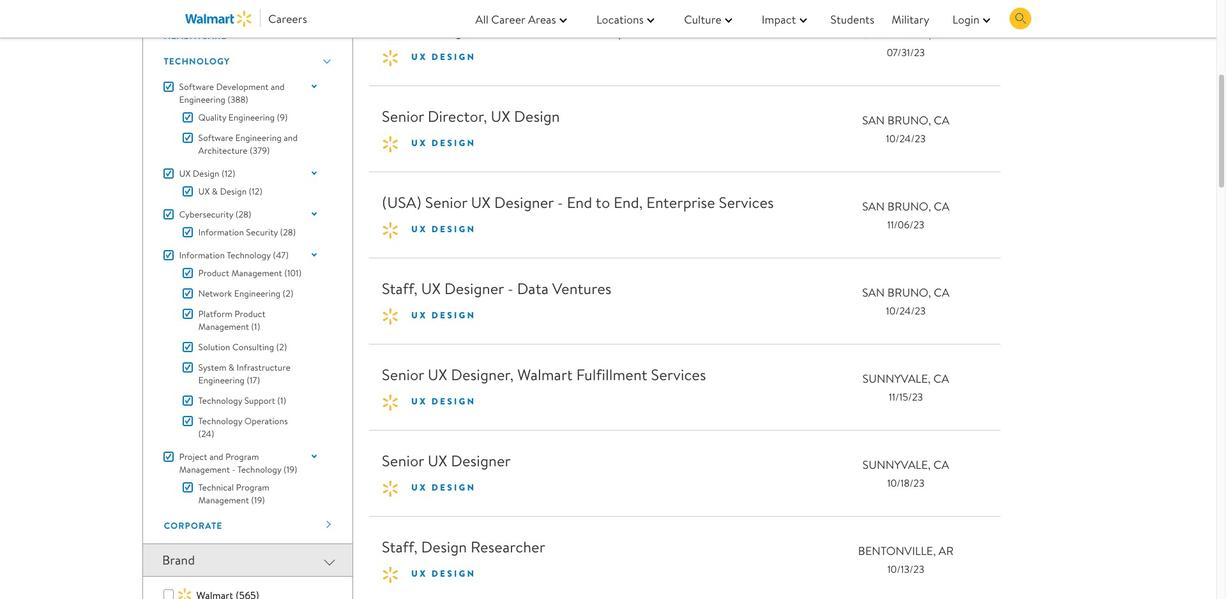 Task type: locate. For each thing, give the bounding box(es) containing it.
1 vertical spatial (19)
[[251, 495, 265, 507]]

(usa) designer lead - customer experience platform link
[[382, 19, 738, 41]]

ventures
[[552, 278, 612, 300]]

design for ux design footer for (usa) designer lead - customer experience platform
[[432, 51, 476, 63]]

cybersecurity
[[179, 208, 233, 221]]

0 vertical spatial (usa)
[[382, 19, 422, 41]]

0 vertical spatial san bruno, ca 10/24/23
[[863, 113, 950, 146]]

0 vertical spatial and
[[271, 81, 285, 93]]

7 ux design from the top
[[411, 568, 476, 581]]

software inside software engineering and architecture (379)
[[198, 132, 233, 145]]

program down project and program management - technology (19)
[[236, 482, 270, 495]]

2 (usa) from the top
[[382, 192, 422, 214]]

ux design for senior ux designer
[[411, 482, 476, 495]]

information technology (47)
[[179, 249, 289, 262]]

and up the (9)
[[271, 81, 285, 93]]

engineering inside software engineering and architecture (379)
[[235, 132, 282, 145]]

sunnyvale, up 10/18/23
[[863, 458, 931, 473]]

engineering up technology support (1)
[[198, 374, 245, 387]]

bruno,
[[888, 26, 931, 42], [888, 113, 931, 129], [888, 199, 931, 215], [888, 285, 931, 301]]

1 san bruno, ca footer from the top
[[824, 25, 988, 44]]

and down the (9)
[[284, 132, 298, 145]]

ca inside san bruno, ca 07/31/23
[[934, 26, 950, 42]]

& inside system & infrastructure engineering (17)
[[229, 362, 235, 374]]

(2) up infrastructure
[[276, 341, 287, 354]]

7 ux design footer from the top
[[411, 567, 812, 582]]

(19)
[[284, 464, 297, 477], [251, 495, 265, 507]]

1 horizontal spatial &
[[229, 362, 235, 374]]

& right system
[[229, 362, 235, 374]]

information for information security (28)
[[198, 226, 244, 239]]

2 san from the top
[[863, 113, 885, 129]]

san bruno, ca 10/24/23 for senior director, ux design
[[863, 113, 950, 146]]

management up corporate button
[[198, 495, 249, 507]]

san bruno, ca footer for ventures
[[824, 284, 988, 303]]

staff, for staff, ux designer - data ventures
[[382, 278, 418, 300]]

1 vertical spatial (12)
[[249, 185, 263, 198]]

2 sunnyvale, from the top
[[863, 458, 931, 473]]

software down quality
[[198, 132, 233, 145]]

software
[[179, 81, 214, 93], [198, 132, 233, 145]]

ux design for senior director, ux design
[[411, 137, 476, 150]]

3 ux design from the top
[[411, 223, 476, 236]]

and for software development and engineering (388)
[[271, 81, 285, 93]]

(12) up the ux & design (12)
[[222, 168, 235, 180]]

1 vertical spatial services
[[651, 364, 706, 386]]

ux design footer for staff, design researcher
[[411, 567, 812, 582]]

-
[[523, 19, 529, 41], [558, 192, 563, 214], [508, 278, 514, 300], [232, 464, 236, 477]]

ux design for staff, ux designer - data ventures
[[411, 309, 476, 322]]

2 vertical spatial &
[[229, 362, 235, 374]]

software engineering and architecture (379)
[[198, 132, 298, 157]]

2 horizontal spatial &
[[308, 0, 314, 4]]

2 10/24/23 from the top
[[886, 304, 926, 318]]

engineering down (388)
[[229, 111, 275, 124]]

(12)
[[222, 168, 235, 180], [249, 185, 263, 198]]

sunnyvale, ca footer up 10/18/23
[[824, 456, 988, 475]]

platform product management (1)
[[198, 308, 266, 334]]

engineering for network
[[234, 288, 281, 300]]

senior for senior director, ux design
[[382, 106, 424, 127]]

1 horizontal spatial (28)
[[280, 226, 296, 239]]

senior
[[382, 106, 424, 127], [425, 192, 468, 214], [382, 364, 424, 386], [382, 451, 424, 472]]

locations
[[597, 11, 644, 27]]

bruno, inside san bruno, ca 07/31/23
[[888, 26, 931, 42]]

0 horizontal spatial platform
[[198, 308, 232, 321]]

careers
[[268, 11, 307, 27]]

ux design footer for senior ux designer, walmart fulfillment services
[[411, 395, 812, 410]]

1 vertical spatial (28)
[[280, 226, 296, 239]]

0 horizontal spatial (19)
[[251, 495, 265, 507]]

san inside san bruno, ca 07/31/23
[[863, 26, 885, 42]]

information up network at left
[[179, 249, 225, 262]]

1 vertical spatial information
[[179, 249, 225, 262]]

(19) up corporate button
[[251, 495, 265, 507]]

2 san bruno, ca 10/24/23 from the top
[[863, 285, 950, 318]]

support
[[245, 395, 275, 408]]

senior director, ux design link
[[382, 106, 560, 127]]

ar
[[939, 544, 954, 560]]

san for (usa) designer lead - customer experience platform
[[863, 26, 885, 42]]

bentonville, ar footer
[[824, 542, 988, 561]]

1 san from the top
[[863, 26, 885, 42]]

(24)
[[198, 428, 214, 441]]

login link
[[941, 10, 997, 28]]

and right the project
[[209, 451, 223, 464]]

1 vertical spatial program
[[236, 482, 270, 495]]

technology inside technology operations (24)
[[198, 415, 242, 428]]

ca for senior director, ux design
[[934, 113, 950, 129]]

4 ux design from the top
[[411, 309, 476, 322]]

technology
[[164, 55, 230, 68], [227, 249, 271, 262], [198, 395, 242, 408], [198, 415, 242, 428], [237, 464, 281, 477]]

staff, ux designer - data ventures link
[[382, 278, 612, 300]]

2 ux design from the top
[[411, 137, 476, 150]]

2 vertical spatial and
[[209, 451, 223, 464]]

ux & design (12)
[[198, 185, 263, 198]]

1 vertical spatial product
[[235, 308, 266, 321]]

ux design footer for senior ux designer
[[411, 481, 812, 496]]

fulfillment,
[[238, 0, 305, 4]]

ca inside sunnyvale, ca 10/18/23
[[934, 458, 950, 473]]

3 san from the top
[[863, 199, 885, 215]]

management up technical
[[179, 464, 230, 477]]

design for ux design footer related to senior director, ux design
[[432, 137, 476, 150]]

management inside project and program management - technology (19)
[[179, 464, 230, 477]]

0 vertical spatial &
[[308, 0, 314, 4]]

0 vertical spatial (2)
[[283, 288, 294, 300]]

sunnyvale, ca footer
[[824, 370, 988, 389], [824, 456, 988, 475]]

1 vertical spatial and
[[284, 132, 298, 145]]

- left data
[[508, 278, 514, 300]]

4 bruno, from the top
[[888, 285, 931, 301]]

product up network at left
[[198, 267, 229, 280]]

engineering up quality
[[179, 93, 225, 106]]

information for information technology (47)
[[179, 249, 225, 262]]

&
[[308, 0, 314, 4], [212, 185, 218, 198], [229, 362, 235, 374]]

3 san bruno, ca footer from the top
[[824, 197, 988, 216]]

1 bruno, from the top
[[888, 26, 931, 42]]

1 vertical spatial (2)
[[276, 341, 287, 354]]

0 vertical spatial 10/24/23
[[886, 131, 926, 146]]

sunnyvale, ca footer up the 11/15/23
[[824, 370, 988, 389]]

2 sunnyvale, ca footer from the top
[[824, 456, 988, 475]]

1 vertical spatial &
[[212, 185, 218, 198]]

and inside software engineering and architecture (379)
[[284, 132, 298, 145]]

design for staff, design researcher's ux design footer
[[432, 568, 476, 581]]

1 vertical spatial 10/24/23 footer
[[824, 303, 988, 320]]

and
[[271, 81, 285, 93], [284, 132, 298, 145], [209, 451, 223, 464]]

(usa) for (usa) designer lead - customer experience platform
[[382, 19, 422, 41]]

1 vertical spatial staff,
[[382, 537, 418, 558]]

design for ux design footer corresponding to staff, ux designer - data ventures
[[432, 309, 476, 322]]

software inside software development and engineering (388)
[[179, 81, 214, 93]]

engineering down product management (101)
[[234, 288, 281, 300]]

corporate button
[[164, 520, 332, 533]]

ca for (usa) designer lead - customer experience platform
[[934, 26, 950, 42]]

and inside software development and engineering (388)
[[271, 81, 285, 93]]

engineering inside software development and engineering (388)
[[179, 93, 225, 106]]

2 ux design footer from the top
[[411, 136, 812, 151]]

program down technology operations (24)
[[226, 451, 259, 464]]

senior for senior ux designer
[[382, 451, 424, 472]]

healthcare button
[[164, 30, 332, 42]]

ux design footer for (usa) designer lead - customer experience platform
[[411, 50, 812, 65]]

end
[[567, 192, 592, 214]]

(usa)
[[382, 19, 422, 41], [382, 192, 422, 214]]

1 ux design footer from the top
[[411, 50, 812, 65]]

platform inside platform product management (1)
[[198, 308, 232, 321]]

4 san from the top
[[863, 285, 885, 301]]

(47)
[[273, 249, 289, 262]]

data
[[517, 278, 549, 300]]

1 10/24/23 footer from the top
[[824, 130, 988, 147]]

bruno, for experience
[[888, 26, 931, 42]]

0 vertical spatial services
[[719, 192, 774, 214]]

5 ux design footer from the top
[[411, 395, 812, 410]]

3 ux design footer from the top
[[411, 222, 812, 237]]

1 san bruno, ca 10/24/23 from the top
[[863, 113, 950, 146]]

1 vertical spatial (usa)
[[382, 192, 422, 214]]

security
[[246, 226, 278, 239]]

sunnyvale, for senior ux designer, walmart fulfillment services
[[863, 371, 931, 387]]

11/15/23
[[889, 390, 923, 404]]

sunnyvale, up the 11/15/23
[[863, 371, 931, 387]]

technology down healthcare
[[164, 55, 230, 68]]

1 vertical spatial san bruno, ca 10/24/23
[[863, 285, 950, 318]]

healthcare
[[164, 30, 227, 42]]

solution
[[198, 341, 230, 354]]

(1) right support
[[277, 395, 286, 408]]

10/24/23 footer
[[824, 130, 988, 147], [824, 303, 988, 320]]

0 vertical spatial (1)
[[251, 321, 260, 334]]

0 vertical spatial 10/24/23 footer
[[824, 130, 988, 147]]

0 horizontal spatial services
[[651, 364, 706, 386]]

san for staff, ux designer - data ventures
[[863, 285, 885, 301]]

technology for technology support (1)
[[198, 395, 242, 408]]

software for software development and engineering (388)
[[179, 81, 214, 93]]

technology inside project and program management - technology (19)
[[237, 464, 281, 477]]

1 vertical spatial (1)
[[277, 395, 286, 408]]

(1) up consulting
[[251, 321, 260, 334]]

0 vertical spatial sunnyvale,
[[863, 371, 931, 387]]

0 horizontal spatial &
[[212, 185, 218, 198]]

2 staff, from the top
[[382, 537, 418, 558]]

ca inside san bruno, ca 11/06/23
[[934, 199, 950, 215]]

network engineering (2)
[[198, 288, 294, 300]]

& down ux design (12)
[[212, 185, 218, 198]]

1 vertical spatial sunnyvale, ca footer
[[824, 456, 988, 475]]

researcher
[[471, 537, 546, 558]]

all
[[476, 11, 489, 27]]

3 bruno, from the top
[[888, 199, 931, 215]]

sunnyvale, inside sunnyvale, ca 10/18/23
[[863, 458, 931, 473]]

staff, for staff, design researcher
[[382, 537, 418, 558]]

6 ux design footer from the top
[[411, 481, 812, 496]]

san bruno, ca footer for experience
[[824, 25, 988, 44]]

solution consulting (2)
[[198, 341, 287, 354]]

0 vertical spatial (28)
[[236, 208, 251, 221]]

- up technical program management (19)
[[232, 464, 236, 477]]

(28) up 'information security (28)'
[[236, 208, 251, 221]]

0 horizontal spatial (1)
[[251, 321, 260, 334]]

staff, design researcher link
[[382, 537, 546, 558]]

program inside technical program management (19)
[[236, 482, 270, 495]]

1 sunnyvale, ca footer from the top
[[824, 370, 988, 389]]

engineering for software
[[235, 132, 282, 145]]

ca for staff, ux designer - data ventures
[[934, 285, 950, 301]]

(28) up (47)
[[280, 226, 296, 239]]

0 vertical spatial information
[[198, 226, 244, 239]]

1 staff, from the top
[[382, 278, 418, 300]]

technology down system
[[198, 395, 242, 408]]

1 ux design from the top
[[411, 51, 476, 63]]

engineering down quality engineering (9) at the top left of the page
[[235, 132, 282, 145]]

distribution, fulfillment, & drivers button
[[164, 0, 332, 17]]

2 bruno, from the top
[[888, 113, 931, 129]]

san inside san bruno, ca 11/06/23
[[863, 199, 885, 215]]

0 horizontal spatial (28)
[[236, 208, 251, 221]]

design
[[432, 51, 476, 63], [514, 106, 560, 127], [432, 137, 476, 150], [193, 168, 219, 180], [220, 185, 247, 198], [432, 223, 476, 236], [432, 309, 476, 322], [432, 396, 476, 408], [432, 482, 476, 495], [421, 537, 467, 558], [432, 568, 476, 581]]

management up solution on the bottom
[[198, 321, 249, 334]]

4 san bruno, ca footer from the top
[[824, 284, 988, 303]]

management up network engineering (2)
[[232, 267, 282, 280]]

product down network engineering (2)
[[235, 308, 266, 321]]

ux design footer for staff, ux designer - data ventures
[[411, 309, 812, 323]]

sunnyvale, inside sunnyvale, ca 11/15/23
[[863, 371, 931, 387]]

5 ux design from the top
[[411, 396, 476, 408]]

technology up product management (101)
[[227, 249, 271, 262]]

0 vertical spatial (12)
[[222, 168, 235, 180]]

careers link
[[185, 10, 307, 29]]

4 ux design footer from the top
[[411, 309, 812, 323]]

- left 'end'
[[558, 192, 563, 214]]

information down cybersecurity (28)
[[198, 226, 244, 239]]

technology up technical program management (19)
[[237, 464, 281, 477]]

platform
[[680, 19, 738, 41], [198, 308, 232, 321]]

11/15/23 footer
[[824, 389, 988, 406]]

0 vertical spatial (19)
[[284, 464, 297, 477]]

login
[[953, 11, 980, 27]]

0 vertical spatial software
[[179, 81, 214, 93]]

(2)
[[283, 288, 294, 300], [276, 341, 287, 354]]

1 vertical spatial software
[[198, 132, 233, 145]]

0 vertical spatial program
[[226, 451, 259, 464]]

san bruno, ca footer
[[824, 25, 988, 44], [824, 111, 988, 130], [824, 197, 988, 216], [824, 284, 988, 303]]

0 vertical spatial product
[[198, 267, 229, 280]]

enterprise
[[647, 192, 715, 214]]

0 vertical spatial sunnyvale, ca footer
[[824, 370, 988, 389]]

2 10/24/23 footer from the top
[[824, 303, 988, 320]]

& right fulfillment,
[[308, 0, 314, 4]]

san
[[863, 26, 885, 42], [863, 113, 885, 129], [863, 199, 885, 215], [863, 285, 885, 301]]

0 vertical spatial platform
[[680, 19, 738, 41]]

1 vertical spatial sunnyvale,
[[863, 458, 931, 473]]

(2) down (101)
[[283, 288, 294, 300]]

drivers
[[164, 4, 205, 17]]

ux design footer for (usa) senior ux designer - end to end, enterprise services
[[411, 222, 812, 237]]

walmart (565) logo image
[[178, 589, 192, 600]]

1 10/24/23 from the top
[[886, 131, 926, 146]]

1 vertical spatial 10/24/23
[[886, 304, 926, 318]]

program
[[226, 451, 259, 464], [236, 482, 270, 495]]

1 horizontal spatial product
[[235, 308, 266, 321]]

software up quality
[[179, 81, 214, 93]]

(12) down '(379)'
[[249, 185, 263, 198]]

1 vertical spatial platform
[[198, 308, 232, 321]]

ux design footer
[[411, 50, 812, 65], [411, 136, 812, 151], [411, 222, 812, 237], [411, 309, 812, 323], [411, 395, 812, 410], [411, 481, 812, 496], [411, 567, 812, 582]]

technology down technology support (1)
[[198, 415, 242, 428]]

& for ux & design (12)
[[212, 185, 218, 198]]

san bruno, ca 11/06/23
[[863, 199, 950, 232]]

areas
[[528, 11, 556, 27]]

network
[[198, 288, 232, 300]]

(19) down operations
[[284, 464, 297, 477]]

1 sunnyvale, from the top
[[863, 371, 931, 387]]

management inside platform product management (1)
[[198, 321, 249, 334]]

staff, design researcher
[[382, 537, 546, 558]]

designer
[[425, 19, 485, 41], [495, 192, 554, 214], [445, 278, 504, 300], [451, 451, 511, 472]]

ux design
[[411, 51, 476, 63], [411, 137, 476, 150], [411, 223, 476, 236], [411, 309, 476, 322], [411, 396, 476, 408], [411, 482, 476, 495], [411, 568, 476, 581]]

product
[[198, 267, 229, 280], [235, 308, 266, 321]]

10/13/23
[[888, 563, 925, 577]]

san for senior director, ux design
[[863, 113, 885, 129]]

project and program management - technology (19)
[[179, 451, 297, 477]]

bruno, inside san bruno, ca 11/06/23
[[888, 199, 931, 215]]

1 (usa) from the top
[[382, 19, 422, 41]]

sunnyvale,
[[863, 371, 931, 387], [863, 458, 931, 473]]

(28)
[[236, 208, 251, 221], [280, 226, 296, 239]]

development
[[216, 81, 269, 93]]

1 horizontal spatial (19)
[[284, 464, 297, 477]]

ca for (usa) senior ux designer - end to end, enterprise services
[[934, 199, 950, 215]]

6 ux design from the top
[[411, 482, 476, 495]]

0 vertical spatial staff,
[[382, 278, 418, 300]]

quality engineering (9)
[[198, 111, 288, 124]]

engineering inside system & infrastructure engineering (17)
[[198, 374, 245, 387]]



Task type: describe. For each thing, give the bounding box(es) containing it.
sunnyvale, ca footer for senior ux designer
[[824, 456, 988, 475]]

military
[[892, 11, 930, 27]]

sunnyvale, for senior ux designer
[[863, 458, 931, 473]]

fulfillment
[[577, 364, 648, 386]]

ux design for (usa) senior ux designer - end to end, enterprise services
[[411, 223, 476, 236]]

ca inside sunnyvale, ca 11/15/23
[[934, 371, 950, 387]]

(101)
[[284, 267, 302, 280]]

(19) inside technical program management (19)
[[251, 495, 265, 507]]

engineering for quality
[[229, 111, 275, 124]]

& inside distribution, fulfillment, & drivers
[[308, 0, 314, 4]]

to
[[596, 192, 610, 214]]

staff, ux designer - data ventures
[[382, 278, 612, 300]]

information security (28)
[[198, 226, 296, 239]]

experience
[[602, 19, 676, 41]]

director,
[[428, 106, 487, 127]]

and inside project and program management - technology (19)
[[209, 451, 223, 464]]

culture
[[684, 11, 722, 27]]

(usa) designer lead - customer experience platform
[[382, 19, 738, 41]]

10/24/23 for senior director, ux design
[[886, 131, 926, 146]]

10/24/23 footer for senior director, ux design
[[824, 130, 988, 147]]

product inside platform product management (1)
[[235, 308, 266, 321]]

07/31/23
[[887, 45, 925, 59]]

distribution, fulfillment, & drivers
[[164, 0, 314, 17]]

(2) for network engineering (2)
[[283, 288, 294, 300]]

(2) for solution consulting (2)
[[276, 341, 287, 354]]

and for software engineering and architecture (379)
[[284, 132, 298, 145]]

ux design footer for senior director, ux design
[[411, 136, 812, 151]]

10/18/23 footer
[[824, 475, 988, 492]]

1 horizontal spatial (12)
[[249, 185, 263, 198]]

10/24/23 footer for staff, ux designer - data ventures
[[824, 303, 988, 320]]

design for senior ux designer's ux design footer
[[432, 482, 476, 495]]

design for ux design footer corresponding to senior ux designer, walmart fulfillment services
[[432, 396, 476, 408]]

career
[[492, 11, 526, 27]]

bruno, for ventures
[[888, 285, 931, 301]]

sunnyvale, ca footer for senior ux designer, walmart fulfillment services
[[824, 370, 988, 389]]

software for software engineering and architecture (379)
[[198, 132, 233, 145]]

technology for technology button
[[164, 55, 230, 68]]

consulting
[[232, 341, 274, 354]]

management inside technical program management (19)
[[198, 495, 249, 507]]

1 horizontal spatial (1)
[[277, 395, 286, 408]]

technology operations (24)
[[198, 415, 288, 441]]

bruno, for end
[[888, 199, 931, 215]]

walmart
[[518, 364, 573, 386]]

san for (usa) senior ux designer - end to end, enterprise services
[[863, 199, 885, 215]]

san bruno, ca 07/31/23
[[863, 26, 950, 59]]

program inside project and program management - technology (19)
[[226, 451, 259, 464]]

1 horizontal spatial platform
[[680, 19, 738, 41]]

ux design for senior ux designer, walmart fulfillment services
[[411, 396, 476, 408]]

senior director, ux design
[[382, 106, 560, 127]]

0 horizontal spatial (12)
[[222, 168, 235, 180]]

1 horizontal spatial services
[[719, 192, 774, 214]]

locations link
[[585, 10, 661, 28]]

ux design (12)
[[179, 168, 235, 180]]

10/24/23 for staff, ux designer - data ventures
[[886, 304, 926, 318]]

sunnyvale, ca 11/15/23
[[863, 371, 950, 404]]

(usa) for (usa) senior ux designer - end to end, enterprise services
[[382, 192, 422, 214]]

corporate
[[164, 520, 223, 533]]

design for staff, design researcher link
[[421, 537, 467, 558]]

(9)
[[277, 111, 288, 124]]

senior ux designer, walmart fulfillment services
[[382, 364, 706, 386]]

bentonville,
[[858, 544, 936, 560]]

distribution,
[[164, 0, 235, 4]]

technical program management (19)
[[198, 482, 270, 507]]

(usa) senior ux designer - end to end, enterprise services
[[382, 192, 774, 214]]

all career areas link
[[464, 10, 574, 28]]

all career areas
[[476, 11, 556, 27]]

architecture
[[198, 145, 248, 157]]

(388)
[[228, 93, 248, 106]]

10/13/23 footer
[[824, 561, 988, 578]]

quality
[[198, 111, 226, 124]]

senior ux designer link
[[382, 451, 511, 472]]

- right lead
[[523, 19, 529, 41]]

students
[[831, 11, 875, 27]]

san bruno, ca 10/24/23 for staff, ux designer - data ventures
[[863, 285, 950, 318]]

students link
[[825, 10, 875, 28]]

project
[[179, 451, 207, 464]]

system & infrastructure engineering (17)
[[198, 362, 291, 387]]

technology for technology operations (24)
[[198, 415, 242, 428]]

11/06/23
[[888, 218, 925, 232]]

(379)
[[250, 145, 270, 157]]

technology button
[[164, 55, 332, 68]]

(1) inside platform product management (1)
[[251, 321, 260, 334]]

ux design for (usa) designer lead - customer experience platform
[[411, 51, 476, 63]]

impact
[[762, 11, 796, 27]]

brand
[[162, 552, 195, 569]]

sunnyvale, ca 10/18/23
[[863, 458, 950, 491]]

(usa) senior ux designer - end to end, enterprise services link
[[382, 192, 774, 214]]

san bruno, ca footer for end
[[824, 197, 988, 216]]

- inside project and program management - technology (19)
[[232, 464, 236, 477]]

customer
[[533, 19, 598, 41]]

07/31/23 footer
[[824, 44, 988, 61]]

cybersecurity (28)
[[179, 208, 251, 221]]

senior ux designer
[[382, 451, 511, 472]]

designer,
[[451, 364, 514, 386]]

& for system & infrastructure engineering (17)
[[229, 362, 235, 374]]

product management (101)
[[198, 267, 302, 280]]

(17)
[[247, 374, 260, 387]]

bentonville, ar 10/13/23
[[858, 544, 954, 577]]

brand button
[[143, 545, 353, 578]]

ux design for staff, design researcher
[[411, 568, 476, 581]]

impact link
[[751, 10, 814, 28]]

11/06/23 footer
[[824, 216, 988, 233]]

technical
[[198, 482, 234, 495]]

design for (usa) senior ux designer - end to end, enterprise services's ux design footer
[[432, 223, 476, 236]]

operations
[[245, 415, 288, 428]]

infrastructure
[[237, 362, 291, 374]]

lead
[[488, 19, 519, 41]]

senior ux designer, walmart fulfillment services link
[[382, 364, 706, 386]]

system
[[198, 362, 226, 374]]

(19) inside project and program management - technology (19)
[[284, 464, 297, 477]]

10/18/23
[[888, 476, 925, 491]]

military link
[[886, 10, 930, 28]]

culture link
[[673, 10, 739, 28]]

0 horizontal spatial product
[[198, 267, 229, 280]]

2 san bruno, ca footer from the top
[[824, 111, 988, 130]]

senior for senior ux designer, walmart fulfillment services
[[382, 364, 424, 386]]

end,
[[614, 192, 643, 214]]

software development and engineering (388)
[[179, 81, 285, 106]]



Task type: vqa. For each thing, say whether or not it's contained in the screenshot.
Senior Ux Designer, Walmart Fulfillment Services link
yes



